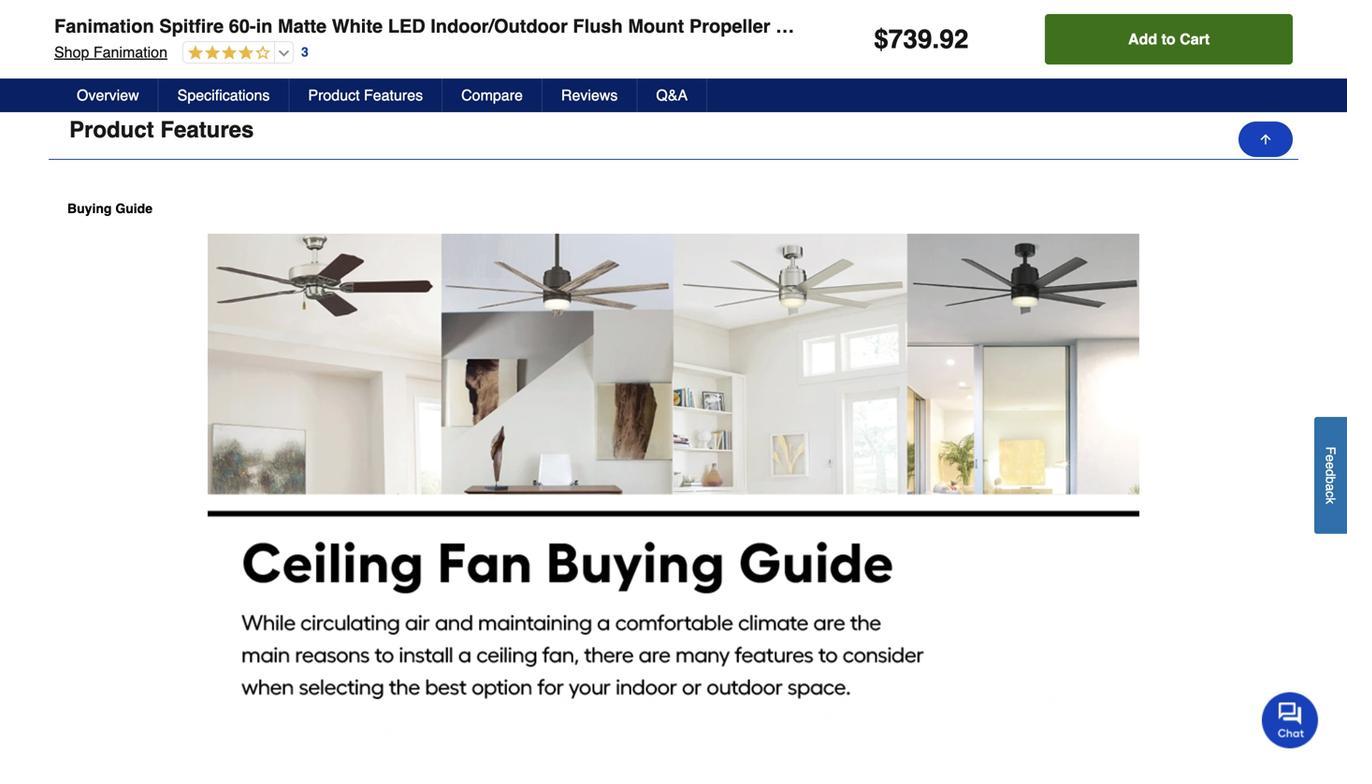 Task type: locate. For each thing, give the bounding box(es) containing it.
compare button
[[443, 79, 543, 112]]

f e e d b a c k button
[[1314, 417, 1347, 534]]

spitfire
[[159, 15, 224, 37]]

features down specifications "button"
[[160, 117, 254, 143]]

e up d
[[1323, 455, 1338, 462]]

buying guide
[[67, 201, 152, 216]]

features
[[364, 87, 423, 104], [160, 117, 254, 143]]

matte
[[278, 15, 327, 37]]

specifications button
[[159, 79, 289, 112]]

0 horizontal spatial product features
[[69, 117, 254, 143]]

0 horizontal spatial product
[[69, 117, 154, 143]]

remote
[[975, 15, 1044, 37]]

product features down overview button
[[69, 117, 254, 143]]

product down overview button
[[69, 117, 154, 143]]

q&a
[[656, 87, 688, 104]]

$
[[874, 24, 889, 54]]

arrow up image
[[1258, 132, 1273, 147]]

0 vertical spatial features
[[364, 87, 423, 104]]

f
[[1323, 447, 1338, 455]]

product down 3
[[308, 87, 360, 104]]

cart
[[1180, 30, 1210, 48]]

f e e d b a c k
[[1323, 447, 1338, 504]]

fan
[[843, 15, 876, 37]]

reviews
[[561, 87, 618, 104]]

fanimation
[[54, 15, 154, 37], [93, 44, 167, 61]]

1 vertical spatial product
[[69, 117, 154, 143]]

k
[[1323, 498, 1338, 504]]

92
[[940, 24, 969, 54]]

.
[[932, 24, 940, 54]]

1 vertical spatial fanimation
[[93, 44, 167, 61]]

0 vertical spatial product
[[308, 87, 360, 104]]

product
[[308, 87, 360, 104], [69, 117, 154, 143]]

product features
[[308, 87, 423, 104], [69, 117, 254, 143]]

0 vertical spatial product features
[[308, 87, 423, 104]]

fanimation up overview button
[[93, 44, 167, 61]]

product features down "white" on the top left of page
[[308, 87, 423, 104]]

guide
[[115, 201, 152, 216]]

e up "b"
[[1323, 462, 1338, 469]]

fanimation up shop fanimation
[[54, 15, 154, 37]]

q&a button
[[637, 79, 707, 112]]

1 e from the top
[[1323, 455, 1338, 462]]

3.7 stars image
[[183, 45, 270, 62]]

features down led
[[364, 87, 423, 104]]

product features button
[[289, 79, 443, 112], [49, 101, 1298, 160]]

e
[[1323, 455, 1338, 462], [1323, 462, 1338, 469]]

0 vertical spatial fanimation
[[54, 15, 154, 37]]

reviews button
[[543, 79, 637, 112]]

$ 739 . 92
[[874, 24, 969, 54]]

1 vertical spatial features
[[160, 117, 254, 143]]



Task type: vqa. For each thing, say whether or not it's contained in the screenshot.
region
no



Task type: describe. For each thing, give the bounding box(es) containing it.
fanimation spitfire 60-in matte white led indoor/outdoor flush mount propeller ceiling fan with light remote (3-blade)
[[54, 15, 1129, 37]]

2 e from the top
[[1323, 462, 1338, 469]]

overview
[[77, 87, 139, 104]]

to
[[1162, 30, 1176, 48]]

1 horizontal spatial features
[[364, 87, 423, 104]]

3
[[301, 45, 308, 60]]

0 horizontal spatial features
[[160, 117, 254, 143]]

add
[[1128, 30, 1157, 48]]

blade)
[[1072, 15, 1129, 37]]

with
[[882, 15, 919, 37]]

led
[[388, 15, 425, 37]]

mount
[[628, 15, 684, 37]]

(3-
[[1049, 15, 1072, 37]]

1 horizontal spatial product features
[[308, 87, 423, 104]]

flush
[[573, 15, 623, 37]]

light
[[924, 15, 970, 37]]

specifications
[[177, 87, 270, 104]]

1 vertical spatial product features
[[69, 117, 254, 143]]

shop fanimation
[[54, 44, 167, 61]]

shop
[[54, 44, 89, 61]]

chevron up image
[[1259, 121, 1278, 140]]

chat invite button image
[[1262, 692, 1319, 749]]

white
[[332, 15, 383, 37]]

a
[[1323, 484, 1338, 491]]

d
[[1323, 469, 1338, 477]]

indoor/outdoor
[[431, 15, 568, 37]]

overview button
[[58, 79, 159, 112]]

buying
[[67, 201, 112, 216]]

739
[[889, 24, 932, 54]]

compare
[[461, 87, 523, 104]]

ceiling
[[776, 15, 838, 37]]

add to cart
[[1128, 30, 1210, 48]]

add to cart button
[[1045, 14, 1293, 65]]

propeller
[[689, 15, 770, 37]]

in
[[256, 15, 273, 37]]

1 horizontal spatial product
[[308, 87, 360, 104]]

c
[[1323, 491, 1338, 498]]

60-
[[229, 15, 256, 37]]

b
[[1323, 477, 1338, 484]]



